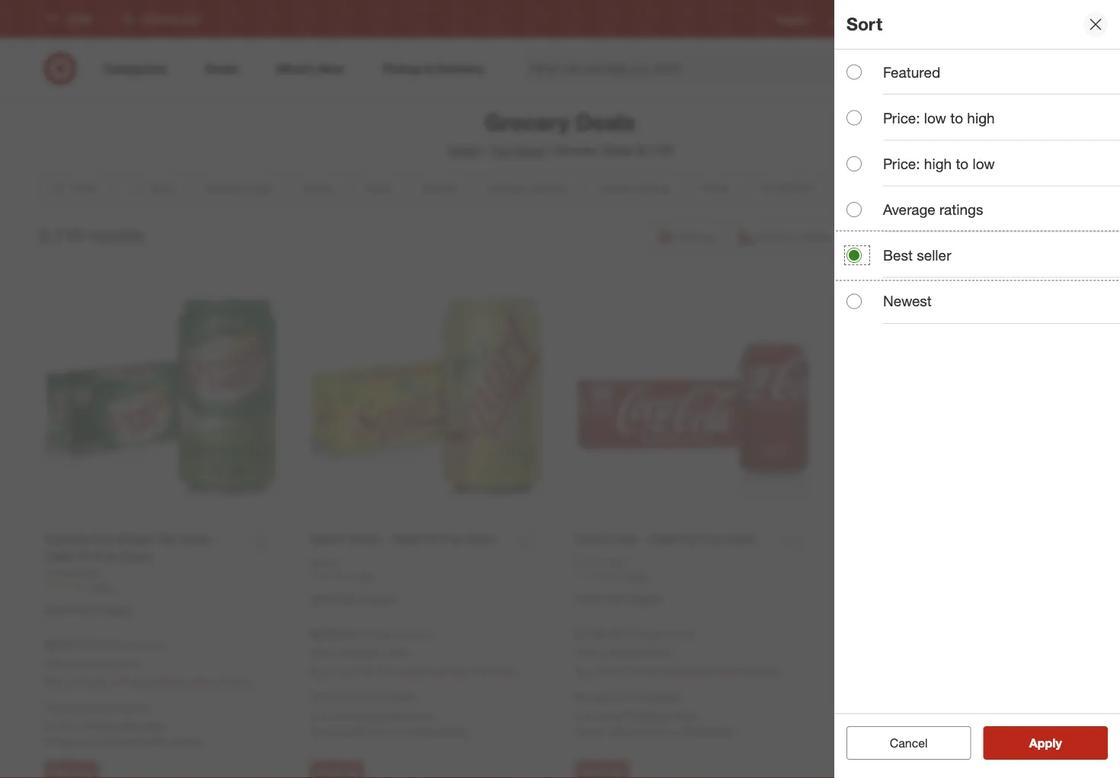 Task type: describe. For each thing, give the bounding box(es) containing it.
average
[[884, 201, 936, 218]]

What can we help you find? suggestions appear below search field
[[521, 52, 901, 85]]

2,110
[[39, 224, 83, 246]]

eligible for 3863
[[99, 604, 132, 617]]

hours inside in stock at  charlotte east ready within 2 hours with pickup
[[914, 725, 941, 739]]

1 vertical spatial grocery
[[555, 143, 599, 158]]

cancel
[[890, 736, 928, 751]]

featured
[[884, 63, 941, 81]]

weekly ad
[[834, 13, 878, 25]]

best
[[884, 247, 913, 264]]

best seller
[[884, 247, 952, 264]]

weekly
[[834, 13, 864, 25]]

seller
[[917, 247, 952, 264]]

1 vertical spatial high
[[925, 155, 952, 173]]

2 horizontal spatial not
[[620, 690, 636, 704]]

grocery deals target / top deals / grocery deals (2,110)
[[447, 108, 673, 158]]

2 horizontal spatial shipping not available in stock at  charlotte east ready within 2 hours with pickup
[[575, 690, 733, 738]]

online for 3863
[[117, 658, 141, 669]]

not for 529
[[355, 690, 371, 704]]

ounce for 529
[[398, 628, 428, 642]]

/fluid for 529
[[372, 628, 395, 642]]

$0.05 for 3863
[[80, 639, 106, 652]]

within inside in stock at  charlotte east ready within 2 hours with pickup
[[874, 725, 902, 739]]

price: for price: high to low
[[884, 155, 921, 173]]

ad
[[866, 13, 878, 25]]

newest
[[884, 293, 932, 310]]

charlotte inside in stock at  charlotte east ready within 2 hours with pickup
[[893, 710, 937, 723]]

shipping for 529
[[310, 690, 352, 704]]

( for 3863
[[77, 639, 80, 652]]

in inside in stock at  charlotte east ready within 2 hours with pickup
[[840, 710, 849, 723]]

snap for 529
[[310, 593, 338, 606]]

weekly ad link
[[834, 13, 878, 26]]

snap ebt eligible for 18442
[[575, 593, 663, 606]]

$6.99 for 3863
[[45, 637, 74, 652]]

snap ebt eligible for 3863
[[45, 604, 132, 617]]

$6.99 ( $0.05 /fluid ounce ) when purchased online for 529
[[310, 627, 431, 659]]

ratings
[[940, 201, 984, 218]]

purchased for 18442
[[601, 647, 645, 659]]

when for 529
[[310, 647, 334, 659]]

at inside in stock at  charlotte east ready within 2 hours with pickup
[[881, 710, 890, 723]]

registry
[[776, 13, 810, 25]]

ounce for 18442
[[664, 628, 693, 642]]

$0.05 for 529
[[346, 628, 372, 642]]

top
[[491, 143, 510, 158]]

stock inside in stock at  charlotte east ready within 2 hours with pickup
[[852, 710, 878, 723]]

2,110 results
[[39, 224, 144, 246]]

to for high
[[951, 109, 964, 127]]

$7.49 ( $0.05 /fluid ounce ) when purchased online
[[575, 627, 696, 659]]

$7.49
[[575, 627, 605, 642]]

shipping for 3863
[[45, 701, 87, 714]]

shipping not available in stock at  charlotte east ready within 2 hours with pickup for 529
[[310, 690, 468, 738]]

3863 link
[[45, 581, 279, 594]]



Task type: locate. For each thing, give the bounding box(es) containing it.
search button
[[890, 52, 927, 88]]

1 horizontal spatial /
[[548, 143, 552, 158]]

ready inside in stock at  charlotte east ready within 2 hours with pickup
[[840, 725, 871, 739]]

ounce for 3863
[[133, 639, 163, 652]]

/fluid for 18442
[[637, 628, 661, 642]]

snap
[[310, 593, 338, 606], [575, 593, 604, 606], [45, 604, 73, 617]]

results
[[88, 224, 144, 246]]

2 horizontal spatial snap ebt eligible
[[575, 593, 663, 606]]

sort
[[847, 13, 883, 35]]

deals
[[576, 108, 636, 135], [514, 143, 544, 158], [602, 143, 633, 158]]

0 horizontal spatial purchased
[[71, 658, 114, 669]]

hours
[[383, 725, 410, 738], [648, 725, 675, 738], [914, 725, 941, 739], [118, 735, 145, 748]]

registry link
[[776, 13, 810, 26]]

0 vertical spatial high
[[968, 109, 995, 127]]

shipping not available in stock at  charlotte east ready within 2 hours with pickup for 3863
[[45, 701, 202, 748]]

$6.99 for 529
[[310, 627, 340, 642]]

eligible down 3863
[[99, 604, 132, 617]]

0 horizontal spatial not
[[90, 701, 105, 714]]

ebt
[[341, 593, 361, 606], [607, 593, 626, 606], [76, 604, 96, 617]]

/fluid down 3863
[[106, 639, 130, 652]]

snap ebt eligible for 529
[[310, 593, 398, 606]]

price: up average
[[884, 155, 921, 173]]

online for 18442
[[648, 647, 672, 659]]

/fluid inside $7.49 ( $0.05 /fluid ounce ) when purchased online
[[637, 628, 661, 642]]

ounce down the 529 link
[[398, 628, 428, 642]]

available for 3863
[[108, 701, 150, 714]]

1 horizontal spatial not
[[355, 690, 371, 704]]

$0.05 down 529
[[346, 628, 372, 642]]

grocery up top deals link
[[485, 108, 570, 135]]

to for low
[[956, 155, 969, 173]]

0 horizontal spatial low
[[925, 109, 947, 127]]

1 horizontal spatial purchased
[[336, 647, 380, 659]]

/fluid right $7.49
[[637, 628, 661, 642]]

(2,110)
[[636, 143, 673, 158]]

2 horizontal spatial snap
[[575, 593, 604, 606]]

529
[[357, 571, 372, 582]]

available
[[374, 690, 415, 704], [639, 690, 680, 704], [108, 701, 150, 714]]

0 horizontal spatial shipping
[[45, 701, 87, 714]]

1 horizontal spatial shipping
[[310, 690, 352, 704]]

snap ebt eligible down 3863
[[45, 604, 132, 617]]

None radio
[[847, 64, 862, 80], [847, 110, 862, 126], [847, 202, 862, 217], [847, 64, 862, 80], [847, 110, 862, 126], [847, 202, 862, 217]]

not
[[355, 690, 371, 704], [620, 690, 636, 704], [90, 701, 105, 714]]

2 inside in stock at  charlotte east ready within 2 hours with pickup
[[905, 725, 911, 739]]

$6.99
[[310, 627, 340, 642], [45, 637, 74, 652]]

eligible down 529
[[364, 593, 398, 606]]

1 horizontal spatial available
[[374, 690, 415, 704]]

target
[[447, 143, 481, 158]]

low
[[925, 109, 947, 127], [973, 155, 995, 173]]

1 horizontal spatial high
[[968, 109, 995, 127]]

2 horizontal spatial ounce
[[664, 628, 693, 642]]

$6.99 ( $0.05 /fluid ounce ) when purchased online for 3863
[[45, 637, 165, 669]]

within
[[343, 725, 371, 738], [609, 725, 637, 738], [874, 725, 902, 739], [78, 735, 106, 748]]

available for 529
[[374, 690, 415, 704]]

) down "18442" link
[[693, 628, 696, 642]]

1 horizontal spatial low
[[973, 155, 995, 173]]

target link
[[447, 143, 481, 158]]

snap for 3863
[[45, 604, 73, 617]]

in stock at  charlotte east ready within 2 hours with pickup
[[840, 710, 998, 739]]

/ left top
[[484, 143, 488, 158]]

$6.99 ( $0.05 /fluid ounce ) when purchased online down 529
[[310, 627, 431, 659]]

at
[[351, 709, 360, 723], [616, 709, 625, 723], [881, 710, 890, 723], [85, 720, 94, 733]]

1 horizontal spatial $6.99
[[310, 627, 340, 642]]

2 horizontal spatial when
[[575, 647, 599, 659]]

low up the ratings
[[973, 155, 995, 173]]

2 horizontal spatial eligible
[[629, 593, 663, 606]]

ebt for 18442
[[607, 593, 626, 606]]

/fluid down 529
[[372, 628, 395, 642]]

2 horizontal spatial purchased
[[601, 647, 645, 659]]

eligible for 529
[[364, 593, 398, 606]]

0 horizontal spatial eligible
[[99, 604, 132, 617]]

snap for 18442
[[575, 593, 604, 606]]

ounce down "18442" link
[[664, 628, 693, 642]]

/
[[484, 143, 488, 158], [548, 143, 552, 158]]

0 horizontal spatial (
[[77, 639, 80, 652]]

charlotte
[[363, 709, 407, 723], [628, 709, 672, 723], [893, 710, 937, 723], [97, 720, 141, 733]]

0 horizontal spatial /
[[484, 143, 488, 158]]

1 vertical spatial low
[[973, 155, 995, 173]]

eligible for 18442
[[629, 593, 663, 606]]

pickup
[[436, 725, 468, 738], [701, 725, 733, 738], [966, 725, 998, 739], [170, 735, 202, 748]]

$0.05
[[346, 628, 372, 642], [611, 628, 637, 642], [80, 639, 106, 652]]

cancel button
[[847, 727, 972, 760]]

0 horizontal spatial $0.05
[[80, 639, 106, 652]]

) down "3863" link
[[163, 639, 165, 652]]

purchased
[[336, 647, 380, 659], [601, 647, 645, 659], [71, 658, 114, 669]]

$0.05 inside $7.49 ( $0.05 /fluid ounce ) when purchased online
[[611, 628, 637, 642]]

1 horizontal spatial shipping not available in stock at  charlotte east ready within 2 hours with pickup
[[310, 690, 468, 738]]

0 horizontal spatial ounce
[[133, 639, 163, 652]]

0 vertical spatial low
[[925, 109, 947, 127]]

2 horizontal spatial available
[[639, 690, 680, 704]]

east
[[410, 709, 431, 723], [675, 709, 696, 723], [940, 710, 961, 723], [144, 720, 165, 733]]

ebt down 18442
[[607, 593, 626, 606]]

snap ebt eligible down 529
[[310, 593, 398, 606]]

) for 529
[[428, 628, 431, 642]]

grocery right top deals link
[[555, 143, 599, 158]]

online inside $7.49 ( $0.05 /fluid ounce ) when purchased online
[[648, 647, 672, 659]]

None radio
[[847, 156, 862, 171], [847, 248, 862, 263], [847, 294, 862, 309], [847, 156, 862, 171], [847, 248, 862, 263], [847, 294, 862, 309]]

/fluid
[[372, 628, 395, 642], [637, 628, 661, 642], [106, 639, 130, 652]]

top deals link
[[491, 143, 544, 158]]

0 horizontal spatial )
[[163, 639, 165, 652]]

18442 link
[[575, 570, 810, 583]]

price: for price: low to high
[[884, 109, 921, 127]]

1 horizontal spatial online
[[382, 647, 407, 659]]

ready
[[310, 725, 340, 738], [575, 725, 606, 738], [840, 725, 871, 739], [45, 735, 75, 748]]

when
[[310, 647, 334, 659], [575, 647, 599, 659], [45, 658, 68, 669]]

ebt for 529
[[341, 593, 361, 606]]

1 vertical spatial price:
[[884, 155, 921, 173]]

ebt for 3863
[[76, 604, 96, 617]]

ebt down 529
[[341, 593, 361, 606]]

1 horizontal spatial snap
[[310, 593, 338, 606]]

pickup inside in stock at  charlotte east ready within 2 hours with pickup
[[966, 725, 998, 739]]

online for 529
[[382, 647, 407, 659]]

ounce inside $7.49 ( $0.05 /fluid ounce ) when purchased online
[[664, 628, 693, 642]]

not for 3863
[[90, 701, 105, 714]]

0 horizontal spatial high
[[925, 155, 952, 173]]

find stores link
[[1038, 13, 1085, 26]]

to up the ratings
[[956, 155, 969, 173]]

$0.05 down 3863
[[80, 639, 106, 652]]

apply
[[1030, 736, 1063, 751]]

0 horizontal spatial ebt
[[76, 604, 96, 617]]

) down the 529 link
[[428, 628, 431, 642]]

2 horizontal spatial $0.05
[[611, 628, 637, 642]]

529 link
[[310, 570, 545, 583]]

apply button
[[984, 727, 1108, 760]]

ebt down 3863
[[76, 604, 96, 617]]

0 horizontal spatial online
[[117, 658, 141, 669]]

/fluid for 3863
[[106, 639, 130, 652]]

average ratings
[[884, 201, 984, 218]]

1 / from the left
[[484, 143, 488, 158]]

)
[[428, 628, 431, 642], [693, 628, 696, 642], [163, 639, 165, 652]]

2 horizontal spatial shipping
[[575, 690, 618, 704]]

/ right top deals link
[[548, 143, 552, 158]]

shipping
[[310, 690, 352, 704], [575, 690, 618, 704], [45, 701, 87, 714]]

purchased for 3863
[[71, 658, 114, 669]]

1 horizontal spatial eligible
[[364, 593, 398, 606]]

eligible
[[364, 593, 398, 606], [629, 593, 663, 606], [99, 604, 132, 617]]

1 horizontal spatial ounce
[[398, 628, 428, 642]]

0 horizontal spatial available
[[108, 701, 150, 714]]

grocery
[[485, 108, 570, 135], [555, 143, 599, 158]]

stock
[[322, 709, 348, 723], [587, 709, 613, 723], [852, 710, 878, 723], [56, 720, 82, 733]]

high down price: low to high
[[925, 155, 952, 173]]

when for 18442
[[575, 647, 599, 659]]

1 horizontal spatial when
[[310, 647, 334, 659]]

with inside in stock at  charlotte east ready within 2 hours with pickup
[[944, 725, 963, 739]]

18442
[[622, 571, 648, 582]]

ounce
[[398, 628, 428, 642], [664, 628, 693, 642], [133, 639, 163, 652]]

purchased inside $7.49 ( $0.05 /fluid ounce ) when purchased online
[[601, 647, 645, 659]]

low up price: high to low
[[925, 109, 947, 127]]

0 vertical spatial price:
[[884, 109, 921, 127]]

1 horizontal spatial $6.99 ( $0.05 /fluid ounce ) when purchased online
[[310, 627, 431, 659]]

snap ebt eligible down 18442
[[575, 593, 663, 606]]

0 horizontal spatial shipping not available in stock at  charlotte east ready within 2 hours with pickup
[[45, 701, 202, 748]]

2
[[374, 725, 380, 738], [640, 725, 646, 738], [905, 725, 911, 739], [109, 735, 115, 748]]

purchased for 529
[[336, 647, 380, 659]]

to
[[951, 109, 964, 127], [956, 155, 969, 173]]

2 horizontal spatial ebt
[[607, 593, 626, 606]]

0 horizontal spatial /fluid
[[106, 639, 130, 652]]

2 horizontal spatial online
[[648, 647, 672, 659]]

1 horizontal spatial $0.05
[[346, 628, 372, 642]]

0 vertical spatial grocery
[[485, 108, 570, 135]]

0 vertical spatial to
[[951, 109, 964, 127]]

ounce down "3863" link
[[133, 639, 163, 652]]

0 horizontal spatial $6.99 ( $0.05 /fluid ounce ) when purchased online
[[45, 637, 165, 669]]

1 vertical spatial to
[[956, 155, 969, 173]]

search
[[890, 63, 927, 77]]

price: down featured
[[884, 109, 921, 127]]

2 horizontal spatial /fluid
[[637, 628, 661, 642]]

) inside $7.49 ( $0.05 /fluid ounce ) when purchased online
[[693, 628, 696, 642]]

shipping not available in stock at  charlotte east ready within 2 hours with pickup
[[310, 690, 468, 738], [575, 690, 733, 738], [45, 701, 202, 748]]

find
[[1038, 13, 1056, 25]]

2 / from the left
[[548, 143, 552, 158]]

eligible down 18442
[[629, 593, 663, 606]]

1 horizontal spatial ebt
[[341, 593, 361, 606]]

when inside $7.49 ( $0.05 /fluid ounce ) when purchased online
[[575, 647, 599, 659]]

find stores
[[1038, 13, 1085, 25]]

2 horizontal spatial )
[[693, 628, 696, 642]]

(
[[343, 628, 346, 642], [608, 628, 611, 642], [77, 639, 80, 652]]

to up price: high to low
[[951, 109, 964, 127]]

sort dialog
[[835, 0, 1121, 778]]

0 horizontal spatial snap
[[45, 604, 73, 617]]

( inside $7.49 ( $0.05 /fluid ounce ) when purchased online
[[608, 628, 611, 642]]

stores
[[1059, 13, 1085, 25]]

online
[[382, 647, 407, 659], [648, 647, 672, 659], [117, 658, 141, 669]]

) for 18442
[[693, 628, 696, 642]]

price: low to high
[[884, 109, 995, 127]]

) for 3863
[[163, 639, 165, 652]]

when for 3863
[[45, 658, 68, 669]]

price:
[[884, 109, 921, 127], [884, 155, 921, 173]]

$0.05 right $7.49
[[611, 628, 637, 642]]

2 price: from the top
[[884, 155, 921, 173]]

1 horizontal spatial /fluid
[[372, 628, 395, 642]]

1 price: from the top
[[884, 109, 921, 127]]

( for 529
[[343, 628, 346, 642]]

$6.99 ( $0.05 /fluid ounce ) when purchased online
[[310, 627, 431, 659], [45, 637, 165, 669]]

high up price: high to low
[[968, 109, 995, 127]]

$0.05 for 18442
[[611, 628, 637, 642]]

0 horizontal spatial $6.99
[[45, 637, 74, 652]]

( for 18442
[[608, 628, 611, 642]]

east inside in stock at  charlotte east ready within 2 hours with pickup
[[940, 710, 961, 723]]

0 horizontal spatial snap ebt eligible
[[45, 604, 132, 617]]

1 horizontal spatial snap ebt eligible
[[310, 593, 398, 606]]

price: high to low
[[884, 155, 995, 173]]

2 horizontal spatial (
[[608, 628, 611, 642]]

$6.99 ( $0.05 /fluid ounce ) when purchased online down 3863
[[45, 637, 165, 669]]

1 horizontal spatial )
[[428, 628, 431, 642]]

0 horizontal spatial when
[[45, 658, 68, 669]]

3863
[[92, 581, 112, 593]]

in
[[310, 709, 319, 723], [575, 709, 584, 723], [840, 710, 849, 723], [45, 720, 53, 733]]

with
[[413, 725, 433, 738], [678, 725, 698, 738], [944, 725, 963, 739], [148, 735, 168, 748]]

high
[[968, 109, 995, 127], [925, 155, 952, 173]]

snap ebt eligible
[[310, 593, 398, 606], [575, 593, 663, 606], [45, 604, 132, 617]]

1 horizontal spatial (
[[343, 628, 346, 642]]



Task type: vqa. For each thing, say whether or not it's contained in the screenshot.
Edit location
no



